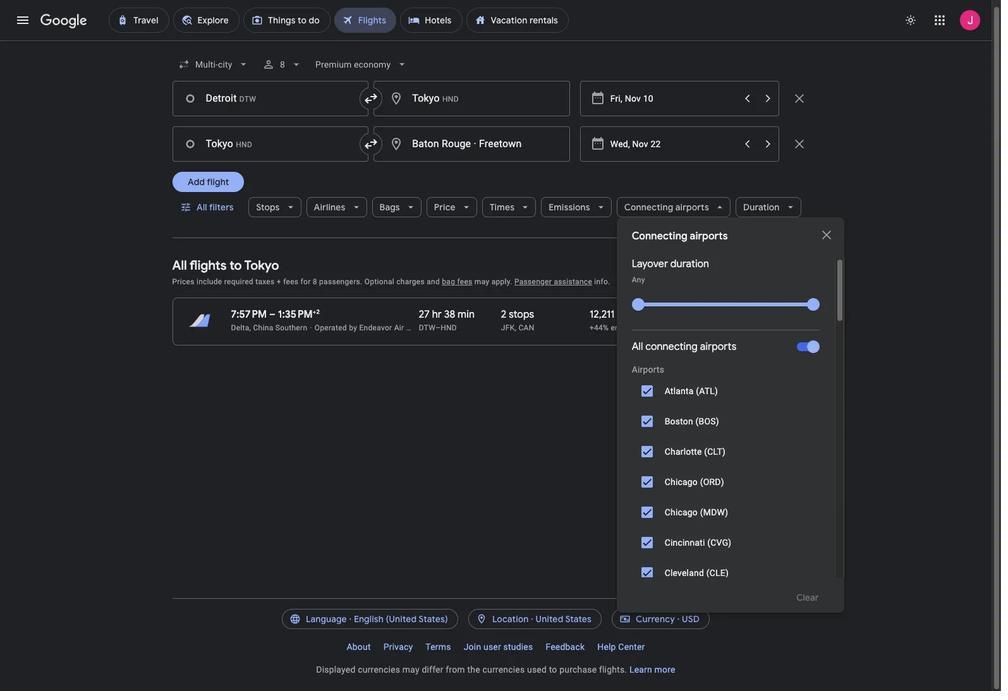 Task type: describe. For each thing, give the bounding box(es) containing it.
cleveland (cle)
[[665, 569, 729, 579]]

times
[[490, 202, 515, 213]]

bags
[[380, 202, 400, 213]]

cincinnati
[[665, 538, 706, 548]]

+ inside 7:57 pm – 1:35 pm + 2
[[313, 308, 317, 316]]

charges
[[397, 278, 425, 287]]

– inside the 27 hr 38 min dtw – hnd
[[436, 324, 441, 333]]

join
[[464, 643, 482, 653]]

terms
[[426, 643, 451, 653]]

usd
[[683, 614, 700, 626]]

air
[[394, 324, 404, 333]]

dtw
[[419, 324, 436, 333]]

by
[[349, 324, 357, 333]]

2 inside 12,211 kg co 2
[[647, 313, 651, 323]]

+44% emissions
[[590, 324, 648, 333]]

times button
[[482, 192, 536, 223]]

cleveland
[[665, 569, 705, 579]]

cincinnati (cvg)
[[665, 538, 732, 548]]

swap origin and destination. image for remove flight from tokyo to baton rouge or freetown on wed, nov 22 icon
[[364, 137, 379, 152]]

airports
[[632, 365, 665, 375]]

delta
[[424, 324, 442, 333]]

+44%
[[590, 324, 609, 333]]

hnd
[[441, 324, 457, 333]]

(cle)
[[707, 569, 729, 579]]

include
[[197, 278, 222, 287]]

departure text field for remove flight from tokyo to baton rouge or freetown on wed, nov 22 icon
[[611, 127, 737, 161]]

stops button
[[249, 192, 301, 223]]

(united
[[386, 614, 417, 626]]

states
[[566, 614, 592, 626]]

2 stops jfk , can
[[501, 309, 535, 333]]

prices
[[172, 278, 195, 287]]

– inside 7:57 pm – 1:35 pm + 2
[[269, 309, 276, 321]]

2 currencies from the left
[[483, 665, 525, 675]]

(cvg)
[[708, 538, 732, 548]]

price button
[[427, 192, 477, 223]]

all for flights
[[172, 258, 187, 274]]

remove flight from tokyo to baton rouge or freetown on wed, nov 22 image
[[792, 137, 807, 152]]

operated by endeavor air dba delta connection
[[315, 324, 485, 333]]

all connecting airports
[[632, 341, 737, 354]]

displayed
[[316, 665, 356, 675]]

+ inside all flights to tokyo prices include required taxes + fees for 8 passengers. optional charges and bag fees may apply. passenger assistance
[[277, 278, 281, 287]]

chicago for chicago (ord)
[[665, 478, 698, 488]]

2 stops flight. element
[[501, 309, 535, 323]]

stops
[[509, 309, 535, 321]]

english (united states)
[[354, 614, 448, 626]]

swap origin and destination. image for remove flight from detroit to tokyo on fri, nov 10 icon
[[364, 91, 379, 106]]

united states
[[536, 614, 592, 626]]

27 hr 38 min dtw – hnd
[[419, 309, 475, 333]]

main menu image
[[15, 13, 30, 28]]

bag
[[442, 278, 456, 287]]

1 vertical spatial to
[[549, 665, 558, 675]]

all flights to tokyo prices include required taxes + fees for 8 passengers. optional charges and bag fees may apply. passenger assistance
[[172, 258, 593, 287]]

2 inside 2 stops jfk , can
[[501, 309, 507, 321]]

airports inside popup button
[[676, 202, 710, 213]]

1 vertical spatial connecting
[[632, 230, 688, 243]]

baton
[[412, 138, 439, 150]]

price
[[434, 202, 456, 213]]

for
[[301, 278, 311, 287]]

emissions
[[549, 202, 591, 213]]

connecting inside popup button
[[625, 202, 674, 213]]

china
[[253, 324, 274, 333]]

duration
[[744, 202, 780, 213]]

from
[[446, 665, 465, 675]]

duration button
[[736, 192, 802, 223]]

charlotte
[[665, 447, 702, 457]]

tokyo
[[244, 258, 279, 274]]

·
[[474, 138, 477, 150]]

layover
[[632, 258, 669, 271]]

join user studies link
[[458, 638, 540, 658]]

optional
[[365, 278, 395, 287]]

feedback
[[546, 643, 585, 653]]

terms link
[[420, 638, 458, 658]]

feedback link
[[540, 638, 592, 658]]

entire
[[735, 324, 755, 333]]

required
[[224, 278, 254, 287]]

purchase
[[560, 665, 597, 675]]

privacy link
[[377, 638, 420, 658]]

1:35 pm
[[278, 309, 313, 321]]

about link
[[341, 638, 377, 658]]

kg
[[617, 309, 629, 321]]

united
[[536, 614, 564, 626]]

flights
[[190, 258, 227, 274]]

studies
[[504, 643, 533, 653]]

any
[[632, 276, 646, 285]]

english
[[354, 614, 384, 626]]



Task type: locate. For each thing, give the bounding box(es) containing it.
operated
[[315, 324, 347, 333]]

None text field
[[172, 81, 369, 116], [374, 81, 570, 116], [172, 126, 369, 162], [172, 81, 369, 116], [374, 81, 570, 116], [172, 126, 369, 162]]

None text field
[[374, 126, 570, 162]]

12,211 kg co 2
[[590, 309, 651, 323]]

7:57 pm – 1:35 pm + 2
[[231, 308, 320, 321]]

privacy
[[384, 643, 413, 653]]

Departure time: 7:57 PM. text field
[[231, 309, 267, 321]]

1 horizontal spatial all
[[196, 202, 207, 213]]

atlanta (atl)
[[665, 386, 719, 397]]

add
[[188, 176, 205, 188]]

none text field inside search box
[[374, 126, 570, 162]]

1 horizontal spatial 8
[[313, 278, 317, 287]]

may inside all flights to tokyo prices include required taxes + fees for 8 passengers. optional charges and bag fees may apply. passenger assistance
[[475, 278, 490, 287]]

44788 US dollars text field
[[731, 309, 769, 321]]

swap origin and destination. image
[[364, 91, 379, 106], [364, 137, 379, 152]]

join user studies
[[464, 643, 533, 653]]

passengers.
[[319, 278, 363, 287]]

7:57 pm
[[231, 309, 267, 321]]

add flight button
[[172, 172, 244, 192]]

connecting airports up layover on the right top
[[625, 202, 710, 213]]

0 vertical spatial connecting
[[625, 202, 674, 213]]

all left filters
[[196, 202, 207, 213]]

may left apply.
[[475, 278, 490, 287]]

total duration 27 hr 38 min. element
[[419, 309, 501, 323]]

2
[[317, 308, 320, 316], [501, 309, 507, 321], [647, 313, 651, 323]]

displayed currencies may differ from the currencies used to purchase flights. learn more
[[316, 665, 676, 675]]

Arrival time: 1:35 PM on  Sunday, November 12. text field
[[278, 308, 320, 321]]

all down emissions in the right top of the page
[[632, 341, 644, 354]]

2 vertical spatial all
[[632, 341, 644, 354]]

1 swap origin and destination. image from the top
[[364, 91, 379, 106]]

endeavor
[[359, 324, 392, 333]]

0 horizontal spatial –
[[269, 309, 276, 321]]

None search field
[[172, 49, 845, 692]]

boston (bos)
[[665, 417, 720, 427]]

states)
[[419, 614, 448, 626]]

layover (1 of 2) is a 2 hr 11 min layover at john f. kennedy international airport in new york. layover (2 of 2) is a 3 hr 15 min layover at guangzhou baiyun international airport in guangzhou. element
[[501, 323, 584, 333]]

bags button
[[372, 192, 422, 223]]

may left the differ
[[403, 665, 420, 675]]

charlotte (clt)
[[665, 447, 726, 457]]

learn
[[630, 665, 653, 675]]

may
[[475, 278, 490, 287], [403, 665, 420, 675]]

2 horizontal spatial all
[[632, 341, 644, 354]]

rouge
[[442, 138, 471, 150]]

2 chicago from the top
[[665, 508, 698, 518]]

(bos)
[[696, 417, 720, 427]]

0 horizontal spatial all
[[172, 258, 187, 274]]

all for connecting
[[632, 341, 644, 354]]

1 vertical spatial airports
[[690, 230, 728, 243]]

0 horizontal spatial may
[[403, 665, 420, 675]]

chicago for chicago (mdw)
[[665, 508, 698, 518]]

0 vertical spatial –
[[269, 309, 276, 321]]

leaves detroit metropolitan wayne county airport at 7:57 pm on friday, november 10 and arrives at haneda airport at 1:35 pm on sunday, november 12. element
[[231, 308, 320, 321]]

currencies down join user studies link
[[483, 665, 525, 675]]

1 horizontal spatial 2
[[501, 309, 507, 321]]

connecting airports inside popup button
[[625, 202, 710, 213]]

currencies down privacy
[[358, 665, 400, 675]]

1 horizontal spatial currencies
[[483, 665, 525, 675]]

fees right "bag" at the left of page
[[458, 278, 473, 287]]

used
[[527, 665, 547, 675]]

1 vertical spatial –
[[436, 324, 441, 333]]

1 horizontal spatial to
[[549, 665, 558, 675]]

learn more link
[[630, 665, 676, 675]]

0 vertical spatial to
[[230, 258, 242, 274]]

filters
[[209, 202, 233, 213]]

1 currencies from the left
[[358, 665, 400, 675]]

1 vertical spatial +
[[313, 308, 317, 316]]

1 vertical spatial connecting airports
[[632, 230, 728, 243]]

2 swap origin and destination. image from the top
[[364, 137, 379, 152]]

,
[[515, 324, 517, 333]]

0 vertical spatial airports
[[676, 202, 710, 213]]

baton rouge · freetown
[[412, 138, 522, 150]]

1 fees from the left
[[283, 278, 299, 287]]

Departure text field
[[611, 82, 737, 116], [611, 127, 737, 161]]

connecting airports button
[[617, 192, 731, 223]]

to
[[230, 258, 242, 274], [549, 665, 558, 675]]

0 horizontal spatial fees
[[283, 278, 299, 287]]

and
[[427, 278, 440, 287]]

1 horizontal spatial +
[[313, 308, 317, 316]]

departure text field for remove flight from detroit to tokyo on fri, nov 10 icon
[[611, 82, 737, 116]]

1 vertical spatial departure text field
[[611, 127, 737, 161]]

flight
[[207, 176, 229, 188]]

differ
[[422, 665, 444, 675]]

min
[[458, 309, 475, 321]]

1 vertical spatial may
[[403, 665, 420, 675]]

remove flight from detroit to tokyo on fri, nov 10 image
[[792, 91, 807, 106]]

airlines
[[314, 202, 346, 213]]

connection
[[444, 324, 485, 333]]

atlanta
[[665, 386, 694, 397]]

fees
[[283, 278, 299, 287], [458, 278, 473, 287]]

fees left for
[[283, 278, 299, 287]]

all filters button
[[172, 192, 244, 223]]

1 vertical spatial swap origin and destination. image
[[364, 137, 379, 152]]

to right the used
[[549, 665, 558, 675]]

0 horizontal spatial 2
[[317, 308, 320, 316]]

co
[[631, 309, 647, 321]]

language
[[306, 614, 347, 626]]

all inside all flights to tokyo prices include required taxes + fees for 8 passengers. optional charges and bag fees may apply. passenger assistance
[[172, 258, 187, 274]]

1 departure text field from the top
[[611, 82, 737, 116]]

the
[[468, 665, 481, 675]]

currency
[[636, 614, 676, 626]]

change appearance image
[[896, 5, 927, 35]]

apply.
[[492, 278, 513, 287]]

0 vertical spatial all
[[196, 202, 207, 213]]

1 horizontal spatial fees
[[458, 278, 473, 287]]

8 inside all flights to tokyo prices include required taxes + fees for 8 passengers. optional charges and bag fees may apply. passenger assistance
[[313, 278, 317, 287]]

0 horizontal spatial +
[[277, 278, 281, 287]]

2 departure text field from the top
[[611, 127, 737, 161]]

0 vertical spatial may
[[475, 278, 490, 287]]

dba
[[406, 324, 422, 333]]

8 button
[[257, 49, 308, 80]]

none search field containing connecting airports
[[172, 49, 845, 692]]

southern
[[276, 324, 308, 333]]

(ord)
[[701, 478, 725, 488]]

close dialog image
[[819, 228, 835, 243]]

0 vertical spatial 8
[[280, 59, 285, 70]]

chicago up cincinnati
[[665, 508, 698, 518]]

0 vertical spatial chicago
[[665, 478, 698, 488]]

jfk
[[501, 324, 515, 333]]

(atl)
[[697, 386, 719, 397]]

add flight
[[188, 176, 229, 188]]

+ up operated
[[313, 308, 317, 316]]

– up delta, china southern
[[269, 309, 276, 321]]

1 horizontal spatial –
[[436, 324, 441, 333]]

0 horizontal spatial to
[[230, 258, 242, 274]]

1 vertical spatial chicago
[[665, 508, 698, 518]]

layover duration any
[[632, 258, 710, 285]]

connecting
[[625, 202, 674, 213], [632, 230, 688, 243]]

1 vertical spatial 8
[[313, 278, 317, 287]]

2 up operated
[[317, 308, 320, 316]]

boston
[[665, 417, 694, 427]]

0 horizontal spatial currencies
[[358, 665, 400, 675]]

+
[[277, 278, 281, 287], [313, 308, 317, 316]]

hr
[[432, 309, 442, 321]]

0 vertical spatial swap origin and destination. image
[[364, 91, 379, 106]]

connecting
[[646, 341, 698, 354]]

all filters
[[196, 202, 233, 213]]

1 vertical spatial all
[[172, 258, 187, 274]]

connecting airports up the "duration"
[[632, 230, 728, 243]]

2 up emissions in the right top of the page
[[647, 313, 651, 323]]

0 vertical spatial +
[[277, 278, 281, 287]]

None field
[[172, 53, 255, 76], [311, 53, 414, 76], [172, 53, 255, 76], [311, 53, 414, 76]]

chicago down charlotte
[[665, 478, 698, 488]]

all inside "button"
[[196, 202, 207, 213]]

connecting airports
[[625, 202, 710, 213], [632, 230, 728, 243]]

trip
[[757, 324, 769, 333]]

2 inside 7:57 pm – 1:35 pm + 2
[[317, 308, 320, 316]]

help center
[[598, 643, 645, 653]]

emissions
[[611, 324, 648, 333]]

1 chicago from the top
[[665, 478, 698, 488]]

bag fees button
[[442, 278, 473, 287]]

27
[[419, 309, 430, 321]]

+ right taxes
[[277, 278, 281, 287]]

all up prices
[[172, 258, 187, 274]]

2 fees from the left
[[458, 278, 473, 287]]

2 up jfk
[[501, 309, 507, 321]]

2 vertical spatial airports
[[701, 341, 737, 354]]

8 inside 8 popup button
[[280, 59, 285, 70]]

– down hr
[[436, 324, 441, 333]]

passenger assistance button
[[515, 278, 593, 287]]

to up required
[[230, 258, 242, 274]]

taxes
[[256, 278, 275, 287]]

0 vertical spatial departure text field
[[611, 82, 737, 116]]

all for filters
[[196, 202, 207, 213]]

2 horizontal spatial 2
[[647, 313, 651, 323]]

to inside all flights to tokyo prices include required taxes + fees for 8 passengers. optional charges and bag fees may apply. passenger assistance
[[230, 258, 242, 274]]

help center link
[[592, 638, 652, 658]]

0 horizontal spatial 8
[[280, 59, 285, 70]]

1 horizontal spatial may
[[475, 278, 490, 287]]

delta, china southern
[[231, 324, 308, 333]]

0 vertical spatial connecting airports
[[625, 202, 710, 213]]



Task type: vqa. For each thing, say whether or not it's contained in the screenshot.
1st 1 STOP FLIGHT. element from the top of the page
no



